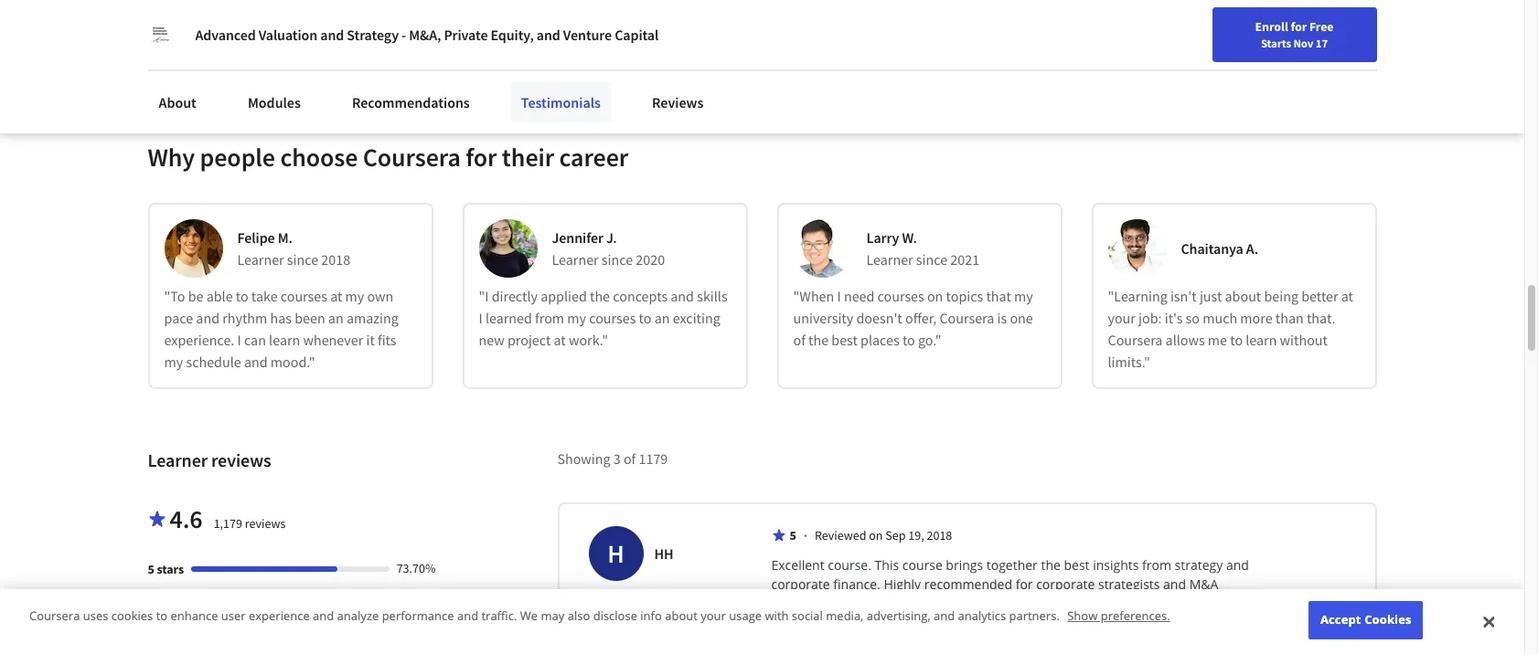 Task type: locate. For each thing, give the bounding box(es) containing it.
1 horizontal spatial courses
[[589, 310, 636, 328]]

your inside "learning isn't just about being better at your job: it's so much more than that. coursera allows me to learn without limits."
[[1108, 310, 1136, 328]]

2 learn from the left
[[1246, 331, 1277, 350]]

1 vertical spatial from
[[1143, 557, 1172, 575]]

1 horizontal spatial your
[[1108, 310, 1136, 328]]

learner for felipe
[[237, 251, 284, 269]]

1 vertical spatial 2018
[[927, 528, 953, 545]]

i inside "when i need courses on topics that my university doesn't offer, coursera is one of the best places to go."
[[837, 288, 841, 306]]

of left 1179
[[624, 450, 636, 469]]

and right equity,
[[537, 26, 561, 44]]

reviewed on sep 19, 2018
[[815, 528, 953, 545]]

6
[[196, 29, 203, 45]]

the inside "when i need courses on topics that my university doesn't offer, coursera is one of the best places to go."
[[809, 331, 829, 350]]

0 horizontal spatial about
[[665, 609, 698, 625]]

my down "experience."
[[164, 353, 183, 372]]

1 horizontal spatial an
[[655, 310, 670, 328]]

learner inside "felipe m. learner since 2018"
[[237, 251, 284, 269]]

5 stars
[[148, 562, 184, 578]]

m&a,
[[409, 26, 441, 44]]

0 horizontal spatial 2018
[[321, 251, 351, 269]]

accept cookies
[[1321, 612, 1412, 629]]

coursera uses cookies to enhance user experience and analyze performance and traffic. we may also disclose info about your usage with social media, advertising, and analytics partners. show preferences.
[[29, 609, 1171, 625]]

coursera up the limits."
[[1108, 331, 1163, 350]]

1 an from the left
[[328, 310, 344, 328]]

2 since from the left
[[602, 251, 633, 269]]

2 vertical spatial the
[[1041, 557, 1061, 575]]

an inside "to be able to take courses at my own pace and rhythm has been an amazing experience. i can learn whenever it fits my schedule and mood."
[[328, 310, 344, 328]]

enroll for free starts nov 17
[[1256, 18, 1334, 50]]

at up whenever
[[330, 288, 342, 306]]

university
[[794, 310, 854, 328]]

2 vertical spatial i
[[237, 331, 241, 350]]

1 vertical spatial i
[[479, 310, 483, 328]]

reviews up 1,179 reviews
[[211, 449, 271, 472]]

1 since from the left
[[287, 251, 318, 269]]

1 vertical spatial reviews
[[245, 516, 286, 533]]

a.
[[1247, 240, 1259, 258]]

0 vertical spatial more
[[205, 29, 234, 45]]

coursera left uses
[[29, 609, 80, 625]]

2018 up been
[[321, 251, 351, 269]]

for left their
[[466, 141, 497, 174]]

i left "can"
[[237, 331, 241, 350]]

3 down 4
[[148, 621, 154, 637]]

my inside "when i need courses on topics that my university doesn't offer, coursera is one of the best places to go."
[[1014, 288, 1033, 306]]

and left analyze
[[313, 609, 334, 625]]

an
[[328, 310, 344, 328], [655, 310, 670, 328]]

jennifer
[[552, 229, 604, 247]]

1 vertical spatial 3
[[148, 621, 154, 637]]

4 stars
[[148, 591, 184, 608]]

for up nov
[[1291, 18, 1307, 35]]

1 horizontal spatial for
[[1016, 577, 1033, 594]]

learner down jennifer
[[552, 251, 599, 269]]

0 horizontal spatial best
[[832, 331, 858, 350]]

0 horizontal spatial courses
[[281, 288, 327, 306]]

at right the better
[[1342, 288, 1354, 306]]

show
[[162, 29, 193, 45], [1068, 609, 1098, 625]]

0 vertical spatial reviews
[[211, 449, 271, 472]]

2 vertical spatial stars
[[157, 621, 184, 637]]

3
[[614, 450, 621, 469], [148, 621, 154, 637]]

at left work."
[[554, 331, 566, 350]]

0 horizontal spatial since
[[287, 251, 318, 269]]

show 6 more
[[162, 29, 234, 45]]

1 horizontal spatial corporate
[[1037, 577, 1095, 594]]

0 vertical spatial best
[[832, 331, 858, 350]]

0 horizontal spatial show
[[162, 29, 193, 45]]

show preferences. link
[[1068, 609, 1171, 625]]

best down the university
[[832, 331, 858, 350]]

coursera
[[363, 141, 461, 174], [940, 310, 995, 328], [1108, 331, 1163, 350], [29, 609, 80, 625]]

since inside 'larry w. learner since 2021'
[[916, 251, 948, 269]]

the right together
[[1041, 557, 1061, 575]]

learner for jennifer
[[552, 251, 599, 269]]

find
[[1263, 21, 1286, 38]]

2 horizontal spatial your
[[1289, 21, 1313, 38]]

1 horizontal spatial more
[[1241, 310, 1273, 328]]

0 vertical spatial of
[[794, 331, 806, 350]]

and up "experience."
[[196, 310, 220, 328]]

learn for more
[[1246, 331, 1277, 350]]

from up strategists
[[1143, 557, 1172, 575]]

1 vertical spatial the
[[809, 331, 829, 350]]

1 horizontal spatial the
[[809, 331, 829, 350]]

erasmus university rotterdam image
[[148, 22, 173, 48]]

2018 inside "felipe m. learner since 2018"
[[321, 251, 351, 269]]

from down applied
[[535, 310, 565, 328]]

0 vertical spatial the
[[590, 288, 610, 306]]

learner down felipe
[[237, 251, 284, 269]]

"learning isn't just about being better at your job: it's so much more than that. coursera allows me to learn without limits."
[[1108, 288, 1354, 372]]

1 vertical spatial about
[[665, 609, 698, 625]]

0 horizontal spatial 5
[[148, 562, 154, 578]]

since down w.
[[916, 251, 948, 269]]

0 vertical spatial show
[[162, 29, 193, 45]]

3 stars
[[148, 621, 184, 637]]

2 horizontal spatial i
[[837, 288, 841, 306]]

i left need
[[837, 288, 841, 306]]

concepts
[[613, 288, 668, 306]]

fits
[[378, 331, 397, 350]]

1 vertical spatial for
[[466, 141, 497, 174]]

stars for 3 stars
[[157, 621, 184, 637]]

about
[[1225, 288, 1262, 306], [665, 609, 698, 625]]

learn down than on the right of page
[[1246, 331, 1277, 350]]

0 horizontal spatial i
[[237, 331, 241, 350]]

testimonials
[[521, 93, 601, 112]]

my left own
[[345, 288, 364, 306]]

why
[[148, 141, 195, 174]]

learner up "4.6"
[[148, 449, 208, 472]]

advanced valuation and strategy - m&a, private equity, and venture capital
[[195, 26, 659, 44]]

0 horizontal spatial for
[[466, 141, 497, 174]]

best inside "when i need courses on topics that my university doesn't offer, coursera is one of the best places to go."
[[832, 331, 858, 350]]

learned
[[486, 310, 532, 328]]

0 horizontal spatial of
[[624, 450, 636, 469]]

0 vertical spatial 2018
[[321, 251, 351, 269]]

at inside "learning isn't just about being better at your job: it's so much more than that. coursera allows me to learn without limits."
[[1342, 288, 1354, 306]]

learn down has
[[269, 331, 300, 350]]

courses
[[281, 288, 327, 306], [878, 288, 925, 306], [589, 310, 636, 328]]

2 horizontal spatial courses
[[878, 288, 925, 306]]

1 vertical spatial show
[[1068, 609, 1098, 625]]

2018
[[321, 251, 351, 269], [927, 528, 953, 545]]

able
[[206, 288, 233, 306]]

0 horizontal spatial from
[[535, 310, 565, 328]]

courses inside "i directly applied the concepts and skills i learned from my courses to an exciting new project at work."
[[589, 310, 636, 328]]

my inside "i directly applied the concepts and skills i learned from my courses to an exciting new project at work."
[[567, 310, 586, 328]]

0 vertical spatial about
[[1225, 288, 1262, 306]]

from inside "i directly applied the concepts and skills i learned from my courses to an exciting new project at work."
[[535, 310, 565, 328]]

corporate down the excellent
[[772, 577, 830, 594]]

1 vertical spatial 5
[[148, 562, 154, 578]]

since for j.
[[602, 251, 633, 269]]

on left 'sep'
[[869, 528, 883, 545]]

isn't
[[1171, 288, 1197, 306]]

partners.
[[1009, 609, 1060, 625]]

at inside "to be able to take courses at my own pace and rhythm has been an amazing experience. i can learn whenever it fits my schedule and mood."
[[330, 288, 342, 306]]

find your new career
[[1263, 21, 1377, 38]]

more inside button
[[205, 29, 234, 45]]

5 for 5
[[790, 528, 797, 545]]

0 horizontal spatial learn
[[269, 331, 300, 350]]

2 an from the left
[[655, 310, 670, 328]]

2 horizontal spatial at
[[1342, 288, 1354, 306]]

learn inside "learning isn't just about being better at your job: it's so much more than that. coursera allows me to learn without limits."
[[1246, 331, 1277, 350]]

for down together
[[1016, 577, 1033, 594]]

about right info in the bottom of the page
[[665, 609, 698, 625]]

your
[[1289, 21, 1313, 38], [1108, 310, 1136, 328], [701, 609, 726, 625]]

exciting
[[673, 310, 721, 328]]

take
[[251, 288, 278, 306]]

from
[[535, 310, 565, 328], [1143, 557, 1172, 575]]

mood."
[[271, 353, 315, 372]]

1 vertical spatial on
[[869, 528, 883, 545]]

at for better
[[1342, 288, 1354, 306]]

"i directly applied the concepts and skills i learned from my courses to an exciting new project at work."
[[479, 288, 728, 350]]

2 stars from the top
[[157, 591, 184, 608]]

since for m.
[[287, 251, 318, 269]]

1 horizontal spatial 2018
[[927, 528, 953, 545]]

0 horizontal spatial the
[[590, 288, 610, 306]]

to inside "learning isn't just about being better at your job: it's so much more than that. coursera allows me to learn without limits."
[[1231, 331, 1243, 350]]

0 vertical spatial 3
[[614, 450, 621, 469]]

0 horizontal spatial corporate
[[772, 577, 830, 594]]

offer,
[[906, 310, 937, 328]]

equity,
[[491, 26, 534, 44]]

strategists
[[1099, 577, 1160, 594]]

0 horizontal spatial more
[[205, 29, 234, 45]]

it
[[366, 331, 375, 350]]

just
[[1200, 288, 1222, 306]]

2 vertical spatial for
[[1016, 577, 1033, 594]]

0 horizontal spatial at
[[330, 288, 342, 306]]

since down 'j.'
[[602, 251, 633, 269]]

0 vertical spatial 5
[[790, 528, 797, 545]]

1 horizontal spatial from
[[1143, 557, 1172, 575]]

1 vertical spatial best
[[1064, 557, 1090, 575]]

2 horizontal spatial since
[[916, 251, 948, 269]]

1 horizontal spatial i
[[479, 310, 483, 328]]

3 stars from the top
[[157, 621, 184, 637]]

accept
[[1321, 612, 1362, 629]]

much
[[1203, 310, 1238, 328]]

cookies
[[111, 609, 153, 625]]

since inside "felipe m. learner since 2018"
[[287, 251, 318, 269]]

corporate up partners.
[[1037, 577, 1095, 594]]

2 corporate from the left
[[1037, 577, 1095, 594]]

0 horizontal spatial your
[[701, 609, 726, 625]]

1 horizontal spatial at
[[554, 331, 566, 350]]

1 horizontal spatial 5
[[790, 528, 797, 545]]

2 horizontal spatial the
[[1041, 557, 1061, 575]]

4.24%
[[397, 620, 430, 636]]

1 horizontal spatial about
[[1225, 288, 1262, 306]]

4.6
[[170, 503, 203, 536]]

learner reviews
[[148, 449, 271, 472]]

since inside jennifer j. learner since 2020
[[602, 251, 633, 269]]

1 horizontal spatial since
[[602, 251, 633, 269]]

1 learn from the left
[[269, 331, 300, 350]]

courses inside "to be able to take courses at my own pace and rhythm has been an amazing experience. i can learn whenever it fits my schedule and mood."
[[281, 288, 327, 306]]

stars up 4 stars
[[157, 562, 184, 578]]

allows
[[1166, 331, 1205, 350]]

3 right showing on the bottom of page
[[614, 450, 621, 469]]

i down "i
[[479, 310, 483, 328]]

0 vertical spatial stars
[[157, 562, 184, 578]]

traffic.
[[482, 609, 517, 625]]

0 vertical spatial from
[[535, 310, 565, 328]]

0 vertical spatial i
[[837, 288, 841, 306]]

2 vertical spatial your
[[701, 609, 726, 625]]

my up the one
[[1014, 288, 1033, 306]]

go."
[[918, 331, 942, 350]]

1 horizontal spatial show
[[1068, 609, 1098, 625]]

coursera down recommendations
[[363, 141, 461, 174]]

and down "can"
[[244, 353, 268, 372]]

to up rhythm
[[236, 288, 249, 306]]

j.
[[606, 229, 617, 247]]

to down concepts
[[639, 310, 652, 328]]

stars right 4
[[157, 591, 184, 608]]

3 since from the left
[[916, 251, 948, 269]]

from inside the excellent course. this course brings together the best insights from strategy and corporate finance. highly recommended for corporate strategists and m&a professionals.
[[1143, 557, 1172, 575]]

0 horizontal spatial an
[[328, 310, 344, 328]]

the right applied
[[590, 288, 610, 306]]

2018 right 19,
[[927, 528, 953, 545]]

-
[[402, 26, 406, 44]]

reviews
[[652, 93, 704, 112]]

1 horizontal spatial on
[[928, 288, 943, 306]]

coursera down topics at the top right of page
[[940, 310, 995, 328]]

more right 6
[[205, 29, 234, 45]]

schedule
[[186, 353, 241, 372]]

1 stars from the top
[[157, 562, 184, 578]]

since down m.
[[287, 251, 318, 269]]

5 up the excellent
[[790, 528, 797, 545]]

amazing
[[347, 310, 399, 328]]

5 up 4
[[148, 562, 154, 578]]

"to
[[164, 288, 185, 306]]

from for strategists
[[1143, 557, 1172, 575]]

1 horizontal spatial of
[[794, 331, 806, 350]]

best left insights
[[1064, 557, 1090, 575]]

1 horizontal spatial learn
[[1246, 331, 1277, 350]]

0 vertical spatial on
[[928, 288, 943, 306]]

to right me
[[1231, 331, 1243, 350]]

1 vertical spatial of
[[624, 450, 636, 469]]

learn inside "to be able to take courses at my own pace and rhythm has been an amazing experience. i can learn whenever it fits my schedule and mood."
[[269, 331, 300, 350]]

i inside "to be able to take courses at my own pace and rhythm has been an amazing experience. i can learn whenever it fits my schedule and mood."
[[237, 331, 241, 350]]

an down concepts
[[655, 310, 670, 328]]

courses up work."
[[589, 310, 636, 328]]

recommendations link
[[341, 82, 481, 123]]

at inside "i directly applied the concepts and skills i learned from my courses to an exciting new project at work."
[[554, 331, 566, 350]]

being
[[1265, 288, 1299, 306]]

log in link
[[1386, 18, 1437, 40]]

new
[[479, 331, 505, 350]]

of down the university
[[794, 331, 806, 350]]

need
[[844, 288, 875, 306]]

1 horizontal spatial 3
[[614, 450, 621, 469]]

reviews right '1,179'
[[245, 516, 286, 533]]

1 vertical spatial stars
[[157, 591, 184, 608]]

show left 6
[[162, 29, 193, 45]]

learner down larry
[[867, 251, 914, 269]]

more left than on the right of page
[[1241, 310, 1273, 328]]

enhance
[[171, 609, 218, 625]]

1 vertical spatial your
[[1108, 310, 1136, 328]]

stars down 4 stars
[[157, 621, 184, 637]]

an up whenever
[[328, 310, 344, 328]]

learner inside 'larry w. learner since 2021'
[[867, 251, 914, 269]]

advanced
[[195, 26, 256, 44]]

my up work."
[[567, 310, 586, 328]]

about up much
[[1225, 288, 1262, 306]]

without
[[1280, 331, 1328, 350]]

learner
[[237, 251, 284, 269], [552, 251, 599, 269], [867, 251, 914, 269], [148, 449, 208, 472]]

stars for 4 stars
[[157, 591, 184, 608]]

1 horizontal spatial best
[[1064, 557, 1090, 575]]

courses up been
[[281, 288, 327, 306]]

to
[[236, 288, 249, 306], [639, 310, 652, 328], [903, 331, 915, 350], [1231, 331, 1243, 350], [156, 609, 168, 625]]

None search field
[[261, 11, 700, 48]]

and up exciting
[[671, 288, 694, 306]]

strategy
[[1175, 557, 1223, 575]]

the down the university
[[809, 331, 829, 350]]

limits."
[[1108, 353, 1151, 372]]

reviews for 1,179 reviews
[[245, 516, 286, 533]]

stars
[[157, 562, 184, 578], [157, 591, 184, 608], [157, 621, 184, 637]]

together
[[987, 557, 1038, 575]]

0 vertical spatial for
[[1291, 18, 1307, 35]]

has
[[270, 310, 292, 328]]

courses up 'offer,'
[[878, 288, 925, 306]]

it's
[[1165, 310, 1183, 328]]

2 horizontal spatial for
[[1291, 18, 1307, 35]]

0 horizontal spatial 3
[[148, 621, 154, 637]]

on up 'offer,'
[[928, 288, 943, 306]]

1 vertical spatial more
[[1241, 310, 1273, 328]]

the inside the excellent course. this course brings together the best insights from strategy and corporate finance. highly recommended for corporate strategists and m&a professionals.
[[1041, 557, 1061, 575]]

show right partners.
[[1068, 609, 1098, 625]]

learner inside jennifer j. learner since 2020
[[552, 251, 599, 269]]

to left go."
[[903, 331, 915, 350]]



Task type: vqa. For each thing, say whether or not it's contained in the screenshot.
bottommost level
no



Task type: describe. For each thing, give the bounding box(es) containing it.
better
[[1302, 288, 1339, 306]]

5 for 5 stars
[[148, 562, 154, 578]]

showing 3 of 1179
[[558, 450, 668, 469]]

courses inside "when i need courses on topics that my university doesn't offer, coursera is one of the best places to go."
[[878, 288, 925, 306]]

0 vertical spatial your
[[1289, 21, 1313, 38]]

2018 for reviewed on sep 19, 2018
[[927, 528, 953, 545]]

collection element
[[137, 0, 1388, 83]]

one
[[1010, 310, 1033, 328]]

brings
[[946, 557, 984, 575]]

stars for 5 stars
[[157, 562, 184, 578]]

chaitanya
[[1181, 240, 1244, 258]]

this
[[875, 557, 899, 575]]

social
[[792, 609, 823, 625]]

to inside "i directly applied the concepts and skills i learned from my courses to an exciting new project at work."
[[639, 310, 652, 328]]

m.
[[278, 229, 293, 247]]

19,
[[909, 528, 925, 545]]

1 corporate from the left
[[772, 577, 830, 594]]

and right strategy
[[1227, 557, 1249, 575]]

and inside "i directly applied the concepts and skills i learned from my courses to an exciting new project at work."
[[671, 288, 694, 306]]

excellent course. this course brings together the best insights from strategy and corporate finance. highly recommended for corporate strategists and m&a professionals.
[[772, 557, 1253, 613]]

on inside "when i need courses on topics that my university doesn't offer, coursera is one of the best places to go."
[[928, 288, 943, 306]]

career
[[559, 141, 629, 174]]

nov
[[1294, 36, 1314, 50]]

performance
[[382, 609, 454, 625]]

their
[[502, 141, 554, 174]]

directly
[[492, 288, 538, 306]]

for inside the excellent course. this course brings together the best insights from strategy and corporate finance. highly recommended for corporate strategists and m&a professionals.
[[1016, 577, 1033, 594]]

free
[[1310, 18, 1334, 35]]

sep
[[886, 528, 906, 545]]

doesn't
[[857, 310, 903, 328]]

usage
[[729, 609, 762, 625]]

2018 for felipe m. learner since 2018
[[321, 251, 351, 269]]

places
[[861, 331, 900, 350]]

skills
[[697, 288, 728, 306]]

about link
[[148, 82, 208, 123]]

larry w. learner since 2021
[[867, 229, 980, 269]]

best inside the excellent course. this course brings together the best insights from strategy and corporate finance. highly recommended for corporate strategists and m&a professionals.
[[1064, 557, 1090, 575]]

accept cookies button
[[1309, 602, 1424, 640]]

applied
[[541, 288, 587, 306]]

an inside "i directly applied the concepts and skills i learned from my courses to an exciting new project at work."
[[655, 310, 670, 328]]

can
[[244, 331, 266, 350]]

since for w.
[[916, 251, 948, 269]]

hh
[[655, 546, 674, 564]]

so
[[1186, 310, 1200, 328]]

experience
[[249, 609, 310, 625]]

and left traffic.
[[457, 609, 479, 625]]

info
[[641, 609, 662, 625]]

starts
[[1261, 36, 1292, 50]]

"when
[[794, 288, 835, 306]]

valuation
[[259, 26, 318, 44]]

been
[[295, 310, 325, 328]]

and left strategy
[[320, 26, 344, 44]]

modules link
[[237, 82, 312, 123]]

rhythm
[[222, 310, 267, 328]]

reviews link
[[641, 82, 715, 123]]

career
[[1342, 21, 1377, 38]]

venture
[[563, 26, 612, 44]]

show inside button
[[162, 29, 193, 45]]

1,179
[[214, 516, 242, 533]]

choose
[[280, 141, 358, 174]]

strategy
[[347, 26, 399, 44]]

"i
[[479, 288, 489, 306]]

may
[[541, 609, 565, 625]]

pace
[[164, 310, 193, 328]]

highly
[[884, 577, 921, 594]]

felipe m. learner since 2018
[[237, 229, 351, 269]]

and left analytics
[[934, 609, 955, 625]]

recommended
[[925, 577, 1013, 594]]

to inside "to be able to take courses at my own pace and rhythm has been an amazing experience. i can learn whenever it fits my schedule and mood."
[[236, 288, 249, 306]]

"learning
[[1108, 288, 1168, 306]]

0 horizontal spatial on
[[869, 528, 883, 545]]

log in
[[1396, 21, 1428, 38]]

learner for larry
[[867, 251, 914, 269]]

project
[[508, 331, 551, 350]]

to inside "when i need courses on topics that my university doesn't offer, coursera is one of the best places to go."
[[903, 331, 915, 350]]

finance.
[[834, 577, 881, 594]]

of inside "when i need courses on topics that my university doesn't offer, coursera is one of the best places to go."
[[794, 331, 806, 350]]

reviewed
[[815, 528, 867, 545]]

more inside "learning isn't just about being better at your job: it's so much more than that. coursera allows me to learn without limits."
[[1241, 310, 1273, 328]]

analytics
[[958, 609, 1006, 625]]

from for work."
[[535, 310, 565, 328]]

cookies
[[1365, 612, 1412, 629]]

recommendations
[[352, 93, 470, 112]]

professionals.
[[772, 596, 855, 613]]

coursera inside "when i need courses on topics that my university doesn't offer, coursera is one of the best places to go."
[[940, 310, 995, 328]]

log
[[1396, 21, 1415, 38]]

at for courses
[[330, 288, 342, 306]]

to down 4 stars
[[156, 609, 168, 625]]

reviews for learner reviews
[[211, 449, 271, 472]]

i inside "i directly applied the concepts and skills i learned from my courses to an exciting new project at work."
[[479, 310, 483, 328]]

1,179 reviews
[[214, 516, 286, 533]]

learn for has
[[269, 331, 300, 350]]

people
[[200, 141, 275, 174]]

h
[[608, 538, 625, 571]]

than
[[1276, 310, 1304, 328]]

that
[[987, 288, 1012, 306]]

me
[[1208, 331, 1228, 350]]

own
[[367, 288, 394, 306]]

18.15%
[[397, 590, 436, 607]]

and left m&a
[[1164, 577, 1186, 594]]

media,
[[826, 609, 864, 625]]

capital
[[615, 26, 659, 44]]

the inside "i directly applied the concepts and skills i learned from my courses to an exciting new project at work."
[[590, 288, 610, 306]]

for inside 'enroll for free starts nov 17'
[[1291, 18, 1307, 35]]

we
[[520, 609, 538, 625]]

m&a
[[1190, 577, 1219, 594]]

coursera inside "learning isn't just about being better at your job: it's so much more than that. coursera allows me to learn without limits."
[[1108, 331, 1163, 350]]

testimonials link
[[510, 82, 612, 123]]

about inside "learning isn't just about being better at your job: it's so much more than that. coursera allows me to learn without limits."
[[1225, 288, 1262, 306]]

why people choose coursera for their career
[[148, 141, 629, 174]]

excellent
[[772, 557, 825, 575]]

"to be able to take courses at my own pace and rhythm has been an amazing experience. i can learn whenever it fits my schedule and mood."
[[164, 288, 399, 372]]



